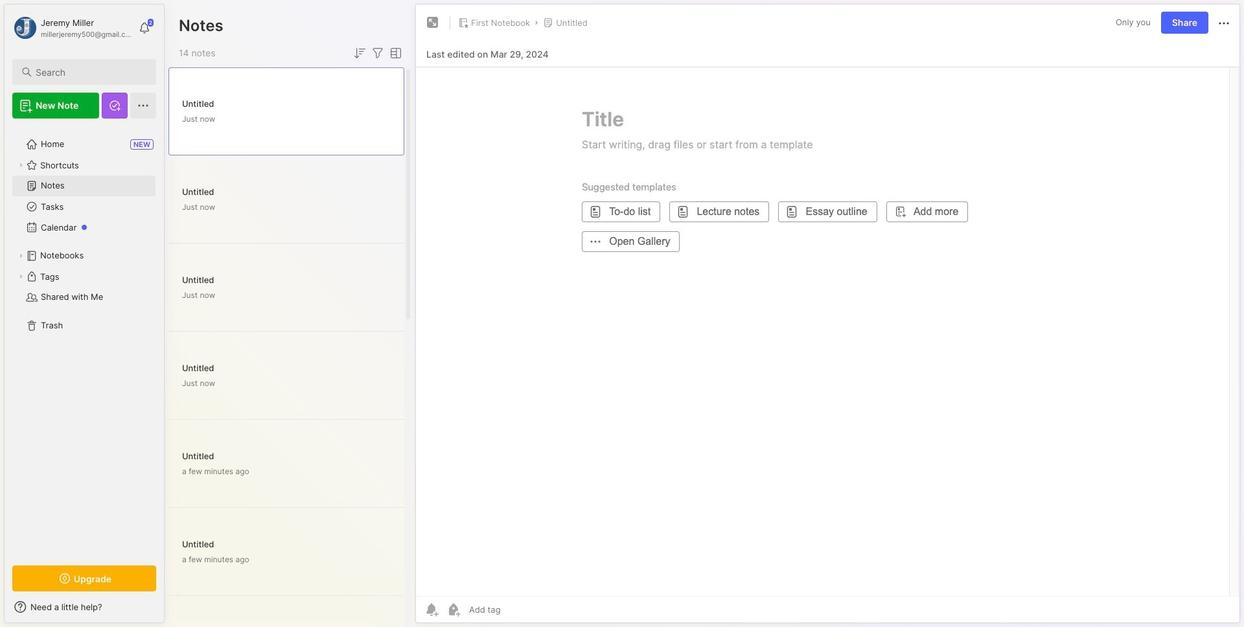 Task type: locate. For each thing, give the bounding box(es) containing it.
WHAT'S NEW field
[[5, 597, 164, 618]]

main element
[[0, 0, 169, 628]]

add tag image
[[446, 602, 462, 618]]

tree
[[5, 126, 164, 554]]

expand tags image
[[17, 273, 25, 281]]

expand note image
[[425, 15, 441, 30]]

View options field
[[386, 45, 404, 61]]

click to collapse image
[[164, 604, 173, 619]]

More actions field
[[1217, 14, 1233, 31]]

none search field inside main element
[[36, 64, 145, 80]]

expand notebooks image
[[17, 252, 25, 260]]

Sort options field
[[352, 45, 368, 61]]

Note Editor text field
[[416, 67, 1240, 597]]

more actions image
[[1217, 15, 1233, 31]]

None search field
[[36, 64, 145, 80]]



Task type: describe. For each thing, give the bounding box(es) containing it.
note window element
[[416, 4, 1241, 627]]

tree inside main element
[[5, 126, 164, 554]]

Search text field
[[36, 66, 145, 78]]

add filters image
[[370, 45, 386, 61]]

Account field
[[12, 15, 132, 41]]

Add tag field
[[468, 604, 566, 616]]

add a reminder image
[[424, 602, 440, 618]]

Add filters field
[[370, 45, 386, 61]]



Task type: vqa. For each thing, say whether or not it's contained in the screenshot.
the Note Window element
yes



